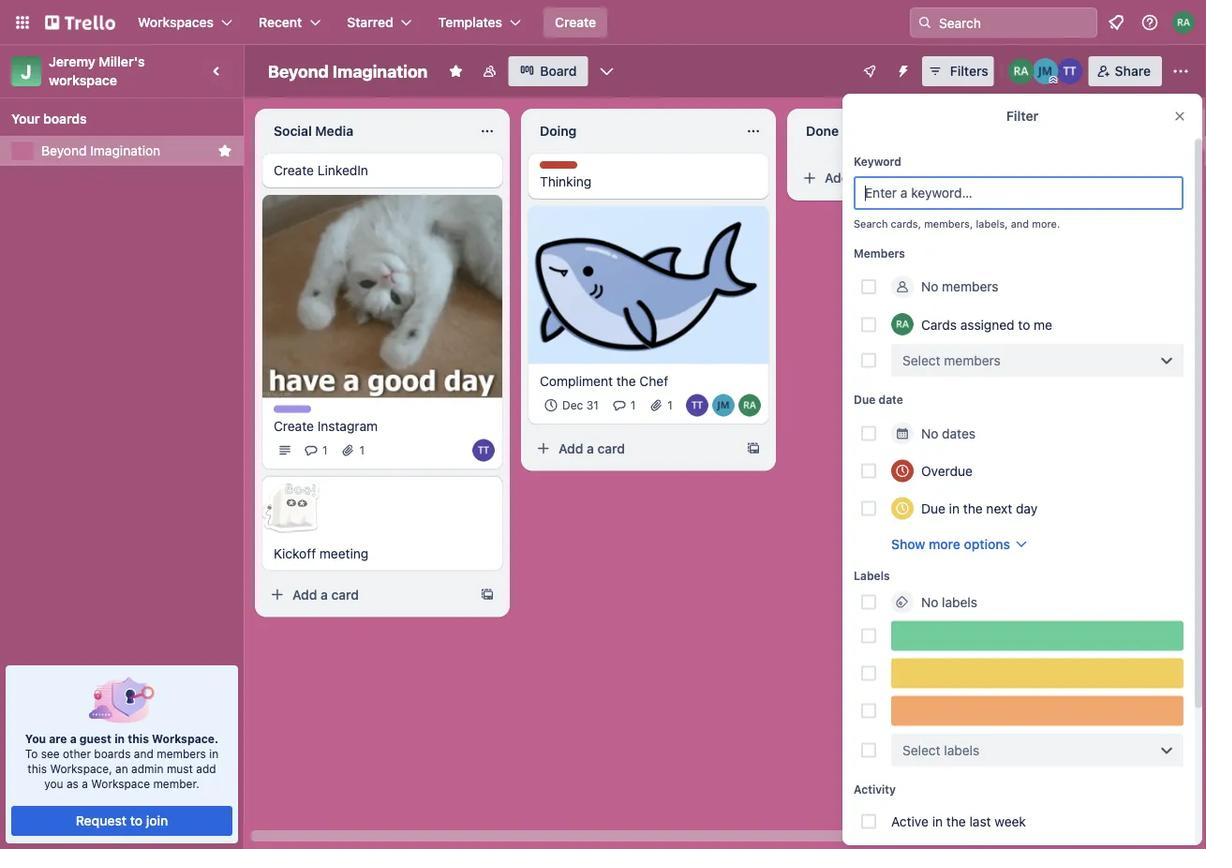 Task type: describe. For each thing, give the bounding box(es) containing it.
beyond inside text field
[[268, 61, 329, 81]]

beyond imagination inside text field
[[268, 61, 428, 81]]

recent button
[[248, 7, 332, 37]]

filters button
[[922, 56, 994, 86]]

starred button
[[336, 7, 423, 37]]

create linkedin link
[[274, 161, 491, 180]]

card for doing
[[598, 441, 625, 456]]

no for no dates
[[922, 426, 939, 441]]

thinking link
[[540, 172, 757, 191]]

show more options
[[892, 536, 1011, 552]]

create instagram link
[[274, 417, 491, 435]]

dec 31
[[562, 399, 599, 412]]

1 down compliment the chef link
[[631, 399, 636, 412]]

thoughts
[[540, 162, 592, 175]]

thoughts thinking
[[540, 162, 592, 189]]

next
[[987, 501, 1013, 516]]

board
[[540, 63, 577, 79]]

add a card for doing
[[559, 441, 625, 456]]

join
[[146, 813, 168, 829]]

your boards with 1 items element
[[11, 108, 223, 130]]

must
[[167, 762, 193, 775]]

back to home image
[[45, 7, 115, 37]]

options
[[964, 536, 1011, 552]]

create button
[[544, 7, 608, 37]]

workspace.
[[152, 732, 219, 745]]

recent
[[259, 15, 302, 30]]

Social Media text field
[[262, 116, 469, 146]]

terry turtle (terryturtle) image
[[472, 439, 495, 462]]

a for doing
[[587, 441, 594, 456]]

customize views image
[[598, 62, 616, 81]]

your boards
[[11, 111, 87, 127]]

guest
[[80, 732, 112, 745]]

starred icon image
[[217, 143, 232, 158]]

create from template… image for done
[[1012, 171, 1027, 186]]

0 notifications image
[[1105, 11, 1128, 34]]

kickoff
[[274, 546, 316, 561]]

active
[[892, 814, 929, 829]]

members
[[854, 247, 906, 260]]

active in the last week
[[892, 814, 1026, 829]]

1 down chef
[[668, 399, 673, 412]]

search cards, members, labels, and more.
[[854, 218, 1061, 230]]

workspaces
[[138, 15, 214, 30]]

dec
[[562, 399, 583, 412]]

other
[[63, 747, 91, 760]]

in right active
[[933, 814, 943, 829]]

add another list button
[[1054, 109, 1207, 150]]

Enter a keyword… text field
[[854, 176, 1184, 210]]

chef
[[640, 373, 669, 389]]

me
[[1034, 317, 1053, 332]]

more.
[[1032, 218, 1061, 230]]

workspaces button
[[127, 7, 244, 37]]

no for no members
[[922, 279, 939, 294]]

card for done
[[864, 170, 892, 186]]

request to join button
[[11, 806, 232, 836]]

create from template… image for doing
[[746, 441, 761, 456]]

a for done
[[853, 170, 861, 186]]

show more options button
[[892, 535, 1029, 554]]

compliment
[[540, 373, 613, 389]]

keyword
[[854, 155, 902, 168]]

share button
[[1089, 56, 1162, 86]]

in right guest
[[115, 732, 125, 745]]

compliment the chef
[[540, 373, 669, 389]]

create from template… image
[[480, 587, 495, 602]]

add
[[196, 762, 216, 775]]

linkedin
[[318, 163, 368, 178]]

show
[[892, 536, 926, 552]]

workspace navigation collapse icon image
[[204, 58, 231, 84]]

add another list
[[1087, 121, 1186, 137]]

create linkedin
[[274, 163, 368, 178]]

members,
[[924, 218, 973, 230]]

more
[[929, 536, 961, 552]]

1 horizontal spatial to
[[1018, 317, 1031, 332]]

to inside button
[[130, 813, 143, 829]]

0 horizontal spatial beyond imagination
[[41, 143, 160, 158]]

31
[[587, 399, 599, 412]]

member.
[[153, 777, 199, 790]]

doing
[[540, 123, 577, 139]]

are
[[49, 732, 67, 745]]

admin
[[131, 762, 164, 775]]

close popover image
[[1173, 109, 1188, 124]]

a right are
[[70, 732, 77, 745]]

the for due
[[964, 501, 983, 516]]

color: bold red, title: "thoughts" element
[[540, 161, 592, 175]]

Board name text field
[[259, 56, 437, 86]]

select for select labels
[[903, 742, 941, 758]]

done
[[806, 123, 839, 139]]

Done text field
[[795, 116, 1001, 146]]

add a card for social media
[[292, 587, 359, 602]]

board link
[[508, 56, 588, 86]]

color: yellow, title: none element
[[892, 659, 1184, 689]]

add for done
[[825, 170, 850, 186]]

overdue
[[922, 463, 973, 479]]

compliment the chef link
[[540, 372, 757, 391]]

color: orange, title: none element
[[892, 696, 1184, 726]]

another
[[1116, 121, 1164, 137]]

0 horizontal spatial ruby anderson (rubyanderson7) image
[[739, 394, 761, 417]]

social media
[[274, 123, 354, 139]]

jeremy miller (jeremymiller198) image
[[1033, 58, 1059, 84]]

search image
[[918, 15, 933, 30]]

0 horizontal spatial imagination
[[90, 143, 160, 158]]

cards assigned to me
[[922, 317, 1053, 332]]

beyond imagination link
[[41, 142, 210, 160]]

0 vertical spatial this
[[128, 732, 149, 745]]

add a card button for doing
[[529, 434, 739, 464]]

0 horizontal spatial terry turtle (terryturtle) image
[[686, 394, 709, 417]]

starred
[[347, 15, 393, 30]]

imagination inside text field
[[333, 61, 428, 81]]

Search field
[[933, 8, 1097, 37]]

add a card button for done
[[795, 163, 1005, 193]]

1 horizontal spatial ruby anderson (rubyanderson7) image
[[892, 313, 914, 336]]

jeremy miller (jeremymiller198) image
[[712, 394, 735, 417]]

kickoff meeting link
[[274, 544, 491, 563]]

media
[[315, 123, 354, 139]]

share
[[1115, 63, 1151, 79]]

labels
[[854, 570, 890, 583]]

color: green, title: none element
[[892, 621, 1184, 651]]



Task type: locate. For each thing, give the bounding box(es) containing it.
1 down instagram
[[360, 444, 365, 457]]

1 horizontal spatial beyond imagination
[[268, 61, 428, 81]]

show menu image
[[1172, 62, 1191, 81]]

card
[[864, 170, 892, 186], [598, 441, 625, 456], [331, 587, 359, 602]]

2 vertical spatial ruby anderson (rubyanderson7) image
[[739, 394, 761, 417]]

1 vertical spatial due
[[922, 501, 946, 516]]

add for social media
[[292, 587, 317, 602]]

this
[[128, 732, 149, 745], [28, 762, 47, 775]]

1 horizontal spatial add a card
[[559, 441, 625, 456]]

1 vertical spatial beyond imagination
[[41, 143, 160, 158]]

as
[[67, 777, 79, 790]]

1 horizontal spatial due
[[922, 501, 946, 516]]

0 horizontal spatial add a card button
[[262, 580, 472, 610]]

workspace
[[49, 73, 117, 88]]

1 down 'create instagram'
[[322, 444, 328, 457]]

beyond down recent dropdown button
[[268, 61, 329, 81]]

create down 'color: purple, title: none' 'icon'
[[274, 418, 314, 434]]

terry turtle (terryturtle) image
[[1057, 58, 1083, 84], [686, 394, 709, 417]]

date
[[879, 393, 904, 406]]

0 vertical spatial beyond imagination
[[268, 61, 428, 81]]

due for due in the next day
[[922, 501, 946, 516]]

due left date on the right of the page
[[854, 393, 876, 406]]

2 horizontal spatial add a card button
[[795, 163, 1005, 193]]

beyond imagination down starred
[[268, 61, 428, 81]]

the left last at the bottom right of page
[[947, 814, 966, 829]]

0 vertical spatial imagination
[[333, 61, 428, 81]]

1 vertical spatial add a card
[[559, 441, 625, 456]]

create down social
[[274, 163, 314, 178]]

create
[[555, 15, 596, 30], [274, 163, 314, 178], [274, 418, 314, 434]]

boards right your
[[43, 111, 87, 127]]

ruby anderson (rubyanderson7) image
[[1173, 11, 1195, 34]]

0 horizontal spatial beyond
[[41, 143, 87, 158]]

1 vertical spatial ruby anderson (rubyanderson7) image
[[892, 313, 914, 336]]

0 vertical spatial and
[[1011, 218, 1029, 230]]

0 vertical spatial ruby anderson (rubyanderson7) image
[[1008, 58, 1035, 84]]

week
[[995, 814, 1026, 829]]

list
[[1167, 121, 1186, 137]]

create up the board
[[555, 15, 596, 30]]

add
[[1087, 121, 1112, 137], [825, 170, 850, 186], [559, 441, 584, 456], [292, 587, 317, 602]]

kickoff meeting
[[274, 546, 369, 561]]

0 vertical spatial beyond
[[268, 61, 329, 81]]

create inside button
[[555, 15, 596, 30]]

labels for no labels
[[942, 594, 978, 610]]

1 horizontal spatial beyond
[[268, 61, 329, 81]]

and up admin
[[134, 747, 154, 760]]

ruby anderson (rubyanderson7) image left this member is an admin of this board. image
[[1008, 58, 1035, 84]]

create for create instagram
[[274, 418, 314, 434]]

1 vertical spatial card
[[598, 441, 625, 456]]

your
[[11, 111, 40, 127]]

to left me at the top right
[[1018, 317, 1031, 332]]

add a card down kickoff meeting
[[292, 587, 359, 602]]

see
[[41, 747, 60, 760]]

0 vertical spatial the
[[617, 373, 636, 389]]

0 vertical spatial boards
[[43, 111, 87, 127]]

0 horizontal spatial due
[[854, 393, 876, 406]]

assigned
[[961, 317, 1015, 332]]

add a card down 31
[[559, 441, 625, 456]]

due up more
[[922, 501, 946, 516]]

this up admin
[[128, 732, 149, 745]]

2 horizontal spatial card
[[864, 170, 892, 186]]

request to join
[[76, 813, 168, 829]]

a down kickoff meeting
[[321, 587, 328, 602]]

1 vertical spatial and
[[134, 747, 154, 760]]

2 vertical spatial add a card
[[292, 587, 359, 602]]

templates
[[438, 15, 503, 30]]

automation image
[[889, 56, 915, 82]]

1 vertical spatial boards
[[94, 747, 131, 760]]

primary element
[[0, 0, 1207, 45]]

0 vertical spatial terry turtle (terryturtle) image
[[1057, 58, 1083, 84]]

a
[[853, 170, 861, 186], [587, 441, 594, 456], [321, 587, 328, 602], [70, 732, 77, 745], [82, 777, 88, 790]]

members up cards assigned to me
[[942, 279, 999, 294]]

select members
[[903, 352, 1001, 368]]

Dec 31 checkbox
[[540, 394, 604, 417]]

a for social media
[[321, 587, 328, 602]]

add a card for done
[[825, 170, 892, 186]]

due
[[854, 393, 876, 406], [922, 501, 946, 516]]

select labels
[[903, 742, 980, 758]]

0 horizontal spatial add a card
[[292, 587, 359, 602]]

0 horizontal spatial boards
[[43, 111, 87, 127]]

terry turtle (terryturtle) image left jeremy miller (jeremymiller198) icon
[[686, 394, 709, 417]]

1 vertical spatial labels
[[944, 742, 980, 758]]

workspace visible image
[[482, 64, 497, 79]]

day
[[1016, 501, 1038, 516]]

no down more
[[922, 594, 939, 610]]

0 horizontal spatial this
[[28, 762, 47, 775]]

no members
[[922, 279, 999, 294]]

1 vertical spatial add a card button
[[529, 434, 739, 464]]

in up add in the left bottom of the page
[[209, 747, 219, 760]]

1 horizontal spatial terry turtle (terryturtle) image
[[1057, 58, 1083, 84]]

0 vertical spatial add a card
[[825, 170, 892, 186]]

0 vertical spatial labels
[[942, 594, 978, 610]]

cards,
[[891, 218, 922, 230]]

add inside button
[[1087, 121, 1112, 137]]

1 horizontal spatial create from template… image
[[1012, 171, 1027, 186]]

j
[[21, 60, 32, 82]]

boards up an
[[94, 747, 131, 760]]

workspace
[[91, 777, 150, 790]]

add down the done on the top right
[[825, 170, 850, 186]]

create from template… image
[[1012, 171, 1027, 186], [746, 441, 761, 456]]

miller's
[[99, 54, 145, 69]]

members for select members
[[944, 352, 1001, 368]]

last
[[970, 814, 991, 829]]

1 vertical spatial the
[[964, 501, 983, 516]]

to
[[25, 747, 38, 760]]

1 vertical spatial select
[[903, 742, 941, 758]]

members up must
[[157, 747, 206, 760]]

1
[[631, 399, 636, 412], [668, 399, 673, 412], [322, 444, 328, 457], [360, 444, 365, 457]]

an
[[115, 762, 128, 775]]

1 no from the top
[[922, 279, 939, 294]]

this member is an admin of this board. image
[[1050, 76, 1058, 84]]

labels down show more options button
[[942, 594, 978, 610]]

1 select from the top
[[903, 352, 941, 368]]

add a card button for social media
[[262, 580, 472, 610]]

in
[[949, 501, 960, 516], [115, 732, 125, 745], [209, 747, 219, 760], [933, 814, 943, 829]]

you
[[25, 732, 46, 745]]

2 vertical spatial no
[[922, 594, 939, 610]]

create for create linkedin
[[274, 163, 314, 178]]

add down kickoff
[[292, 587, 317, 602]]

you are a guest in this workspace. to see other boards and members in this workspace, an admin must add you as a workspace member.
[[25, 732, 219, 790]]

1 vertical spatial to
[[130, 813, 143, 829]]

in up show more options
[[949, 501, 960, 516]]

0 horizontal spatial to
[[130, 813, 143, 829]]

ruby anderson (rubyanderson7) image left the cards
[[892, 313, 914, 336]]

beyond down your boards at the top left
[[41, 143, 87, 158]]

terry turtle (terryturtle) image left share button
[[1057, 58, 1083, 84]]

beyond imagination down your boards with 1 items element
[[41, 143, 160, 158]]

due for due date
[[854, 393, 876, 406]]

meeting
[[320, 546, 369, 561]]

1 horizontal spatial imagination
[[333, 61, 428, 81]]

labels,
[[976, 218, 1008, 230]]

labels up active in the last week
[[944, 742, 980, 758]]

and inside you are a guest in this workspace. to see other boards and members in this workspace, an admin must add you as a workspace member.
[[134, 747, 154, 760]]

2 vertical spatial members
[[157, 747, 206, 760]]

1 vertical spatial members
[[944, 352, 1001, 368]]

this down to at left
[[28, 762, 47, 775]]

0 vertical spatial members
[[942, 279, 999, 294]]

ruby anderson (rubyanderson7) image right jeremy miller (jeremymiller198) icon
[[739, 394, 761, 417]]

0 horizontal spatial create from template… image
[[746, 441, 761, 456]]

2 horizontal spatial add a card
[[825, 170, 892, 186]]

add a card button down 31
[[529, 434, 739, 464]]

add a card down keyword
[[825, 170, 892, 186]]

beyond imagination
[[268, 61, 428, 81], [41, 143, 160, 158]]

1 horizontal spatial card
[[598, 441, 625, 456]]

card down meeting
[[331, 587, 359, 602]]

labels for select labels
[[944, 742, 980, 758]]

members for no members
[[942, 279, 999, 294]]

1 vertical spatial terry turtle (terryturtle) image
[[686, 394, 709, 417]]

0 vertical spatial create from template… image
[[1012, 171, 1027, 186]]

imagination down your boards with 1 items element
[[90, 143, 160, 158]]

labels
[[942, 594, 978, 610], [944, 742, 980, 758]]

0 vertical spatial due
[[854, 393, 876, 406]]

1 vertical spatial this
[[28, 762, 47, 775]]

members inside you are a guest in this workspace. to see other boards and members in this workspace, an admin must add you as a workspace member.
[[157, 747, 206, 760]]

2 no from the top
[[922, 426, 939, 441]]

color: purple, title: none image
[[274, 405, 311, 413]]

activity
[[854, 783, 896, 796]]

thinking
[[540, 174, 592, 189]]

0 vertical spatial create
[[555, 15, 596, 30]]

card for social media
[[331, 587, 359, 602]]

1 vertical spatial create from template… image
[[746, 441, 761, 456]]

to left join
[[130, 813, 143, 829]]

select for select members
[[903, 352, 941, 368]]

filters
[[950, 63, 989, 79]]

due in the next day
[[922, 501, 1038, 516]]

and left more.
[[1011, 218, 1029, 230]]

add left another
[[1087, 121, 1112, 137]]

add a card button up cards, on the right of the page
[[795, 163, 1005, 193]]

a down 31
[[587, 441, 594, 456]]

1 horizontal spatial this
[[128, 732, 149, 745]]

1 horizontal spatial boards
[[94, 747, 131, 760]]

jeremy
[[49, 54, 95, 69]]

add down dec 31 option
[[559, 441, 584, 456]]

no left dates
[[922, 426, 939, 441]]

1 vertical spatial create
[[274, 163, 314, 178]]

cards
[[922, 317, 957, 332]]

to
[[1018, 317, 1031, 332], [130, 813, 143, 829]]

2 vertical spatial create
[[274, 418, 314, 434]]

a right as
[[82, 777, 88, 790]]

no up the cards
[[922, 279, 939, 294]]

1 horizontal spatial and
[[1011, 218, 1029, 230]]

boards
[[43, 111, 87, 127], [94, 747, 131, 760]]

select up active
[[903, 742, 941, 758]]

search
[[854, 218, 888, 230]]

star or unstar board image
[[448, 64, 463, 79]]

due date
[[854, 393, 904, 406]]

2 select from the top
[[903, 742, 941, 758]]

card down 31
[[598, 441, 625, 456]]

the for active
[[947, 814, 966, 829]]

power ups image
[[862, 64, 877, 79]]

2 horizontal spatial ruby anderson (rubyanderson7) image
[[1008, 58, 1035, 84]]

1 horizontal spatial add a card button
[[529, 434, 739, 464]]

templates button
[[427, 7, 533, 37]]

select down the cards
[[903, 352, 941, 368]]

boards inside you are a guest in this workspace. to see other boards and members in this workspace, an admin must add you as a workspace member.
[[94, 747, 131, 760]]

0 horizontal spatial and
[[134, 747, 154, 760]]

card down keyword
[[864, 170, 892, 186]]

3 no from the top
[[922, 594, 939, 610]]

pete ghost image
[[261, 477, 321, 537]]

1 vertical spatial imagination
[[90, 143, 160, 158]]

imagination down starred popup button at top left
[[333, 61, 428, 81]]

the left next
[[964, 501, 983, 516]]

dates
[[942, 426, 976, 441]]

the
[[617, 373, 636, 389], [964, 501, 983, 516], [947, 814, 966, 829]]

0 vertical spatial select
[[903, 352, 941, 368]]

2 vertical spatial card
[[331, 587, 359, 602]]

the left chef
[[617, 373, 636, 389]]

0 vertical spatial card
[[864, 170, 892, 186]]

no
[[922, 279, 939, 294], [922, 426, 939, 441], [922, 594, 939, 610]]

add a card
[[825, 170, 892, 186], [559, 441, 625, 456], [292, 587, 359, 602]]

social
[[274, 123, 312, 139]]

0 vertical spatial to
[[1018, 317, 1031, 332]]

0 vertical spatial add a card button
[[795, 163, 1005, 193]]

no for no labels
[[922, 594, 939, 610]]

no labels
[[922, 594, 978, 610]]

0 horizontal spatial card
[[331, 587, 359, 602]]

ruby anderson (rubyanderson7) image
[[1008, 58, 1035, 84], [892, 313, 914, 336], [739, 394, 761, 417]]

jeremy miller's workspace
[[49, 54, 148, 88]]

you
[[44, 777, 63, 790]]

2 vertical spatial add a card button
[[262, 580, 472, 610]]

a down keyword
[[853, 170, 861, 186]]

1 vertical spatial beyond
[[41, 143, 87, 158]]

open information menu image
[[1141, 13, 1160, 32]]

request
[[76, 813, 127, 829]]

workspace,
[[50, 762, 112, 775]]

Doing text field
[[529, 116, 735, 146]]

add for doing
[[559, 441, 584, 456]]

add a card button down kickoff meeting link
[[262, 580, 472, 610]]

2 vertical spatial the
[[947, 814, 966, 829]]

members down cards assigned to me
[[944, 352, 1001, 368]]

1 vertical spatial no
[[922, 426, 939, 441]]

create for create
[[555, 15, 596, 30]]

beyond
[[268, 61, 329, 81], [41, 143, 87, 158]]

instagram
[[318, 418, 378, 434]]

0 vertical spatial no
[[922, 279, 939, 294]]

create instagram
[[274, 418, 378, 434]]



Task type: vqa. For each thing, say whether or not it's contained in the screenshot.
AN IMAGE OF A CHEAT SHEET OF KEYBOARD SHORTCUTS FOR TRELLO
no



